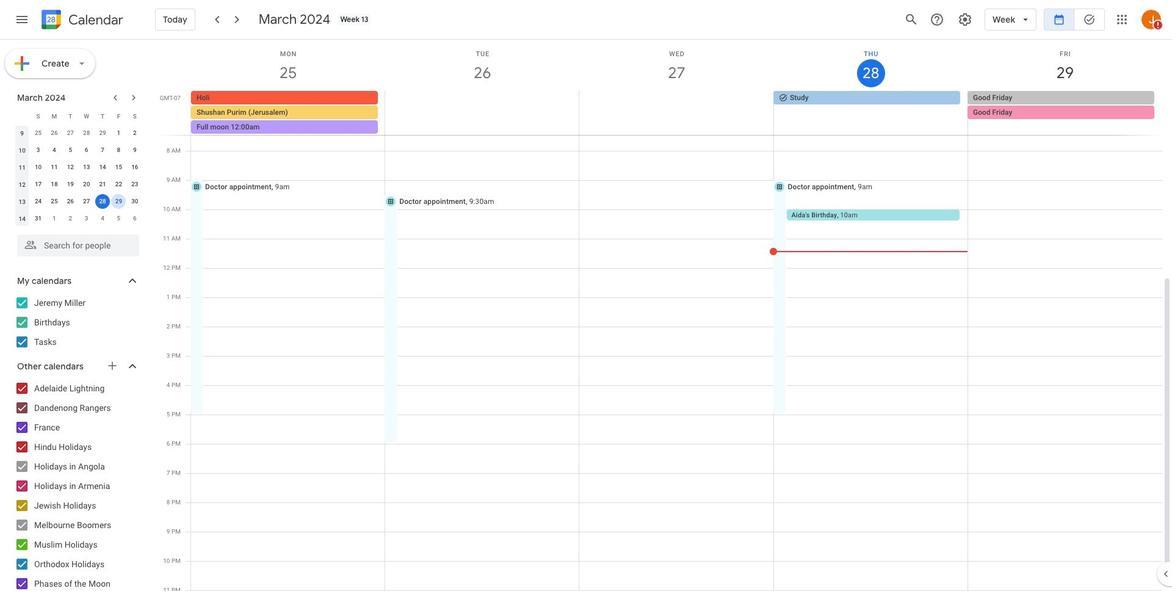 Task type: describe. For each thing, give the bounding box(es) containing it.
february 28 element
[[79, 126, 94, 140]]

my calendars list
[[2, 293, 151, 352]]

column header inside march 2024 "grid"
[[14, 107, 30, 125]]

april 5 element
[[111, 211, 126, 226]]

settings menu image
[[958, 12, 973, 27]]

2 element
[[128, 126, 142, 140]]

16 element
[[128, 160, 142, 175]]

12 element
[[63, 160, 78, 175]]

april 4 element
[[95, 211, 110, 226]]

main drawer image
[[15, 12, 29, 27]]

1 element
[[111, 126, 126, 140]]

20 element
[[79, 177, 94, 192]]

6 element
[[79, 143, 94, 158]]

22 element
[[111, 177, 126, 192]]

31 element
[[31, 211, 46, 226]]

heading inside calendar element
[[66, 13, 123, 27]]

28, today element
[[95, 194, 110, 209]]

add other calendars image
[[106, 360, 118, 372]]



Task type: locate. For each thing, give the bounding box(es) containing it.
26 element
[[63, 194, 78, 209]]

april 3 element
[[79, 211, 94, 226]]

calendar element
[[39, 7, 123, 34]]

29 element
[[111, 194, 126, 209]]

3 element
[[31, 143, 46, 158]]

7 element
[[95, 143, 110, 158]]

9 element
[[128, 143, 142, 158]]

13 element
[[79, 160, 94, 175]]

11 element
[[47, 160, 62, 175]]

april 2 element
[[63, 211, 78, 226]]

march 2024 grid
[[12, 107, 143, 227]]

8 element
[[111, 143, 126, 158]]

18 element
[[47, 177, 62, 192]]

february 27 element
[[63, 126, 78, 140]]

february 25 element
[[31, 126, 46, 140]]

5 element
[[63, 143, 78, 158]]

4 element
[[47, 143, 62, 158]]

Search for people text field
[[24, 234, 132, 256]]

21 element
[[95, 177, 110, 192]]

19 element
[[63, 177, 78, 192]]

None search field
[[0, 230, 151, 256]]

heading
[[66, 13, 123, 27]]

grid
[[156, 40, 1172, 591]]

10 element
[[31, 160, 46, 175]]

17 element
[[31, 177, 46, 192]]

24 element
[[31, 194, 46, 209]]

february 26 element
[[47, 126, 62, 140]]

30 element
[[128, 194, 142, 209]]

row group
[[14, 125, 143, 227]]

april 1 element
[[47, 211, 62, 226]]

27 element
[[79, 194, 94, 209]]

25 element
[[47, 194, 62, 209]]

cell
[[191, 91, 385, 135], [385, 91, 580, 135], [580, 91, 774, 135], [968, 91, 1162, 135], [95, 193, 111, 210], [111, 193, 127, 210]]

14 element
[[95, 160, 110, 175]]

february 29 element
[[95, 126, 110, 140]]

column header
[[14, 107, 30, 125]]

row
[[186, 91, 1172, 135], [14, 107, 143, 125], [14, 125, 143, 142], [14, 142, 143, 159], [14, 159, 143, 176], [14, 176, 143, 193], [14, 193, 143, 210], [14, 210, 143, 227]]

15 element
[[111, 160, 126, 175]]

other calendars list
[[2, 379, 151, 591]]

april 6 element
[[128, 211, 142, 226]]

row group inside march 2024 "grid"
[[14, 125, 143, 227]]

23 element
[[128, 177, 142, 192]]



Task type: vqa. For each thing, say whether or not it's contained in the screenshot.
Take
no



